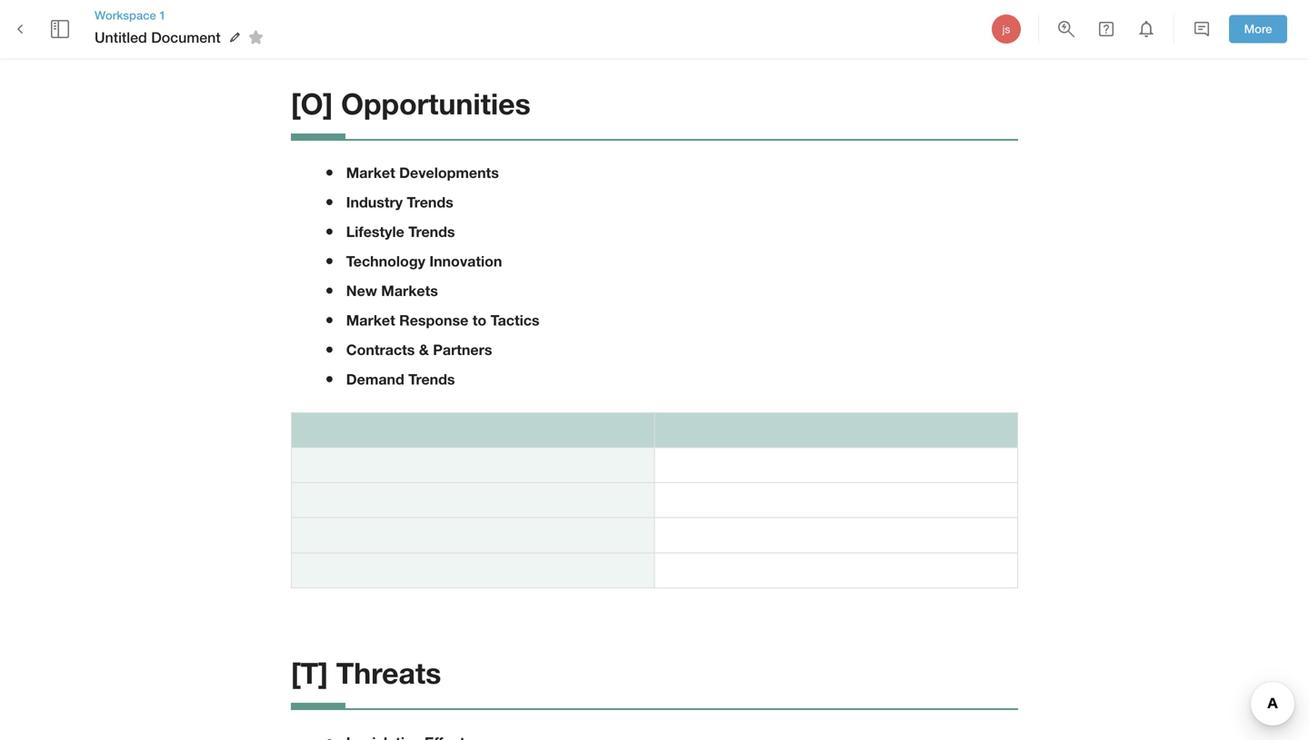 Task type: vqa. For each thing, say whether or not it's contained in the screenshot.
contracts
yes



Task type: describe. For each thing, give the bounding box(es) containing it.
more
[[1244, 22, 1272, 36]]

untitled document
[[95, 29, 221, 46]]

innovation
[[429, 253, 502, 270]]

new markets
[[346, 282, 438, 300]]

[o]
[[291, 86, 333, 121]]

workspace
[[95, 8, 156, 22]]

&
[[419, 342, 429, 359]]

partners
[[433, 342, 492, 359]]

developments
[[399, 164, 499, 182]]

lifestyle
[[346, 223, 404, 241]]

trends for industry trends
[[407, 194, 453, 211]]

market response to tactics
[[346, 312, 540, 329]]

technology innovation
[[346, 253, 502, 270]]

threats
[[336, 656, 441, 691]]

demand
[[346, 371, 404, 388]]

1
[[159, 8, 166, 22]]

demand trends
[[346, 371, 455, 388]]

market developments
[[346, 164, 499, 182]]

tactics
[[491, 312, 540, 329]]



Task type: locate. For each thing, give the bounding box(es) containing it.
technology
[[346, 253, 425, 270]]

1 vertical spatial trends
[[408, 223, 455, 241]]

js button
[[989, 12, 1024, 46]]

2 vertical spatial trends
[[408, 371, 455, 388]]

workspace 1 link
[[95, 7, 270, 24]]

trends down the &
[[408, 371, 455, 388]]

market down the new
[[346, 312, 395, 329]]

[t]
[[291, 656, 328, 691]]

market up industry
[[346, 164, 395, 182]]

[o] opportunities
[[291, 86, 531, 121]]

untitled
[[95, 29, 147, 46]]

market for market response to tactics
[[346, 312, 395, 329]]

trends for lifestyle trends
[[408, 223, 455, 241]]

contracts
[[346, 342, 415, 359]]

1 vertical spatial market
[[346, 312, 395, 329]]

contracts & partners
[[346, 342, 492, 359]]

to
[[473, 312, 487, 329]]

market
[[346, 164, 395, 182], [346, 312, 395, 329]]

trends for demand trends
[[408, 371, 455, 388]]

lifestyle trends
[[346, 223, 455, 241]]

document
[[151, 29, 221, 46]]

trends up technology innovation
[[408, 223, 455, 241]]

workspace 1
[[95, 8, 166, 22]]

response
[[399, 312, 468, 329]]

0 vertical spatial market
[[346, 164, 395, 182]]

market for market developments
[[346, 164, 395, 182]]

new
[[346, 282, 377, 300]]

favorite image
[[245, 26, 267, 48]]

trends
[[407, 194, 453, 211], [408, 223, 455, 241], [408, 371, 455, 388]]

[t] threats
[[291, 656, 441, 691]]

js
[[1002, 23, 1010, 35]]

opportunities
[[341, 86, 531, 121]]

trends down market developments
[[407, 194, 453, 211]]

2 market from the top
[[346, 312, 395, 329]]

more button
[[1229, 15, 1287, 43]]

markets
[[381, 282, 438, 300]]

1 market from the top
[[346, 164, 395, 182]]

industry trends
[[346, 194, 453, 211]]

0 vertical spatial trends
[[407, 194, 453, 211]]

industry
[[346, 194, 403, 211]]



